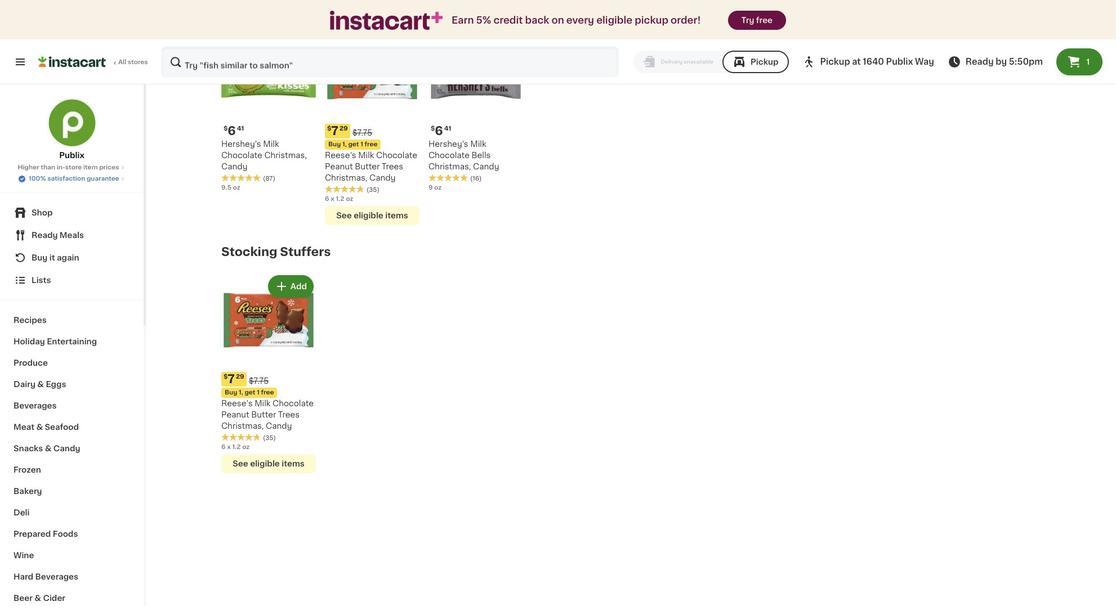 Task type: locate. For each thing, give the bounding box(es) containing it.
beer & cider
[[14, 595, 65, 603]]

1 horizontal spatial pickup
[[820, 57, 850, 66]]

0 horizontal spatial 1.2
[[232, 445, 241, 451]]

ready down shop
[[32, 232, 58, 239]]

eggs
[[46, 381, 66, 389]]

1 horizontal spatial x
[[331, 196, 334, 202]]

1
[[1087, 58, 1090, 66], [361, 141, 363, 147], [257, 390, 260, 396]]

1 horizontal spatial publix
[[886, 57, 913, 66]]

chocolate
[[221, 151, 262, 159], [376, 151, 417, 159], [429, 151, 470, 159], [273, 400, 314, 408]]

1 vertical spatial reese's milk chocolate peanut butter trees christmas, candy
[[221, 400, 314, 430]]

1 horizontal spatial butter
[[355, 163, 380, 171]]

& for snacks
[[45, 445, 51, 453]]

items
[[385, 212, 408, 220], [282, 460, 305, 468]]

0 horizontal spatial 1,
[[239, 390, 243, 396]]

& right snacks
[[45, 445, 51, 453]]

41 for hershey's milk chocolate christmas, candy
[[237, 126, 244, 132]]

2 horizontal spatial 1
[[1087, 58, 1090, 66]]

2 item carousel region from the top
[[206, 269, 1041, 481]]

1 vertical spatial 7
[[228, 374, 235, 385]]

1 horizontal spatial $7.29 original price: $7.75 element
[[325, 124, 420, 138]]

1 vertical spatial items
[[282, 460, 305, 468]]

back
[[525, 16, 549, 25]]

★★★★★
[[221, 174, 261, 182], [221, 174, 261, 182], [429, 174, 468, 182], [429, 174, 468, 182], [325, 185, 364, 193], [325, 185, 364, 193], [221, 434, 261, 442], [221, 434, 261, 442]]

beverages down 'dairy & eggs'
[[14, 402, 57, 410]]

0 vertical spatial publix
[[886, 57, 913, 66]]

see
[[336, 212, 352, 220], [233, 460, 248, 468]]

$7.75
[[352, 129, 372, 137], [249, 378, 269, 385]]

None search field
[[161, 46, 619, 78]]

pickup inside button
[[751, 58, 779, 66]]

0 vertical spatial $7.29 original price: $7.75 element
[[325, 124, 420, 138]]

1 item carousel region from the top
[[206, 20, 1041, 232]]

prepared foods
[[14, 531, 78, 538]]

free
[[756, 16, 773, 24], [365, 141, 378, 147], [261, 390, 274, 396]]

butter for the bottommost $7.29 original price: $7.75 element
[[251, 411, 276, 419]]

2 $ 6 41 from the left
[[431, 125, 451, 137]]

reese's
[[325, 151, 356, 159], [221, 400, 253, 408]]

& for meat
[[36, 424, 43, 431]]

0 vertical spatial item carousel region
[[206, 20, 1041, 232]]

dairy
[[14, 381, 35, 389]]

2 vertical spatial eligible
[[250, 460, 280, 468]]

0 vertical spatial free
[[756, 16, 773, 24]]

& inside "link"
[[37, 381, 44, 389]]

0 horizontal spatial 6 x 1.2 oz
[[221, 445, 250, 451]]

0 vertical spatial trees
[[382, 163, 403, 171]]

0 vertical spatial buy 1, get 1 free
[[328, 141, 378, 147]]

0 horizontal spatial ready
[[32, 232, 58, 239]]

& right meat
[[36, 424, 43, 431]]

again
[[57, 254, 79, 262]]

ready meals link
[[7, 224, 137, 247]]

6
[[228, 125, 236, 137], [435, 125, 443, 137], [325, 196, 329, 202], [221, 445, 226, 451]]

product group
[[221, 25, 316, 193], [325, 25, 420, 225], [429, 25, 523, 193], [221, 273, 316, 474]]

service type group
[[634, 51, 789, 73]]

foods
[[53, 531, 78, 538]]

1 vertical spatial buy
[[32, 254, 48, 262]]

all stores link
[[38, 46, 149, 78]]

buy it again
[[32, 254, 79, 262]]

hard beverages link
[[7, 567, 137, 588]]

buy it again link
[[7, 247, 137, 269]]

1 horizontal spatial free
[[365, 141, 378, 147]]

christmas, inside hershey's milk chocolate christmas, candy
[[264, 151, 307, 159]]

1 horizontal spatial $ 6 41
[[431, 125, 451, 137]]

1 vertical spatial peanut
[[221, 411, 249, 419]]

stuffers
[[280, 246, 331, 258]]

snacks & candy link
[[7, 438, 137, 460]]

0 vertical spatial buy
[[328, 141, 341, 147]]

$7.29 original price: $7.75 element
[[325, 124, 420, 138], [221, 372, 316, 387]]

publix inside popup button
[[886, 57, 913, 66]]

eligible
[[597, 16, 633, 25], [354, 212, 383, 220], [250, 460, 280, 468]]

milk inside hershey's milk chocolate bells christmas, candy
[[471, 140, 486, 148]]

0 vertical spatial 6 x 1.2 oz
[[325, 196, 353, 202]]

item
[[83, 164, 98, 171]]

wine link
[[7, 545, 137, 567]]

hershey's up '9.5 oz'
[[221, 140, 261, 148]]

milk
[[263, 140, 279, 148], [471, 140, 486, 148], [358, 151, 374, 159], [255, 400, 271, 408]]

item carousel region containing 7
[[206, 269, 1041, 481]]

satisfaction
[[47, 176, 85, 182]]

all stores
[[118, 59, 148, 65]]

ready
[[966, 57, 994, 66], [32, 232, 58, 239]]

0 horizontal spatial x
[[227, 445, 231, 451]]

0 vertical spatial 7
[[331, 125, 339, 137]]

2 horizontal spatial free
[[756, 16, 773, 24]]

ready for ready meals
[[32, 232, 58, 239]]

1 vertical spatial (35)
[[263, 436, 276, 442]]

holiday entertaining link
[[7, 331, 137, 353]]

buy inside buy it again 'link'
[[32, 254, 48, 262]]

hershey's
[[221, 140, 261, 148], [429, 140, 468, 148]]

0 horizontal spatial reese's milk chocolate peanut butter trees christmas, candy
[[221, 400, 314, 430]]

butter
[[355, 163, 380, 171], [251, 411, 276, 419]]

pickup down try free
[[751, 58, 779, 66]]

pickup
[[635, 16, 669, 25]]

&
[[37, 381, 44, 389], [36, 424, 43, 431], [45, 445, 51, 453], [35, 595, 41, 603]]

& right "beer"
[[35, 595, 41, 603]]

pickup left at
[[820, 57, 850, 66]]

0 vertical spatial see
[[336, 212, 352, 220]]

2 horizontal spatial buy
[[328, 141, 341, 147]]

6 x 1.2 oz
[[325, 196, 353, 202], [221, 445, 250, 451]]

1 horizontal spatial 6 x 1.2 oz
[[325, 196, 353, 202]]

$ 6 41 for hershey's milk chocolate christmas, candy
[[224, 125, 244, 137]]

buy
[[328, 141, 341, 147], [32, 254, 48, 262], [225, 390, 237, 396]]

0 vertical spatial (35)
[[367, 187, 380, 193]]

0 vertical spatial ready
[[966, 57, 994, 66]]

1 horizontal spatial hershey's
[[429, 140, 468, 148]]

100% satisfaction guarantee button
[[18, 172, 126, 184]]

beverages
[[14, 402, 57, 410], [35, 573, 78, 581]]

0 horizontal spatial buy
[[32, 254, 48, 262]]

holiday
[[14, 338, 45, 346]]

$ 6 41 up hershey's milk chocolate christmas, candy
[[224, 125, 244, 137]]

2 41 from the left
[[444, 126, 451, 132]]

pickup at 1640 publix way button
[[802, 46, 934, 78]]

butter for right $7.29 original price: $7.75 element
[[355, 163, 380, 171]]

2 hershey's from the left
[[429, 140, 468, 148]]

1 hershey's from the left
[[221, 140, 261, 148]]

0 horizontal spatial butter
[[251, 411, 276, 419]]

hershey's milk chocolate christmas, candy
[[221, 140, 307, 171]]

1 vertical spatial $7.75
[[249, 378, 269, 385]]

1 horizontal spatial ready
[[966, 57, 994, 66]]

1 vertical spatial reese's
[[221, 400, 253, 408]]

ready inside popup button
[[32, 232, 58, 239]]

chocolate inside hershey's milk chocolate bells christmas, candy
[[429, 151, 470, 159]]

meat
[[14, 424, 34, 431]]

hershey's inside hershey's milk chocolate bells christmas, candy
[[429, 140, 468, 148]]

1 vertical spatial 1
[[361, 141, 363, 147]]

beverages up cider
[[35, 573, 78, 581]]

0 vertical spatial beverages
[[14, 402, 57, 410]]

earn
[[452, 16, 474, 25]]

deli link
[[7, 502, 137, 524]]

publix up store
[[59, 152, 84, 159]]

1.2
[[336, 196, 344, 202], [232, 445, 241, 451]]

hershey's inside hershey's milk chocolate christmas, candy
[[221, 140, 261, 148]]

1 horizontal spatial buy 1, get 1 free
[[328, 141, 378, 147]]

1 horizontal spatial reese's milk chocolate peanut butter trees christmas, candy
[[325, 151, 417, 182]]

hershey's up 9 oz
[[429, 140, 468, 148]]

41 up hershey's milk chocolate christmas, candy
[[237, 126, 244, 132]]

pickup for pickup at 1640 publix way
[[820, 57, 850, 66]]

0 horizontal spatial see eligible items button
[[221, 455, 316, 474]]

0 vertical spatial butter
[[355, 163, 380, 171]]

pickup inside popup button
[[820, 57, 850, 66]]

9.5
[[221, 185, 231, 191]]

1 vertical spatial free
[[365, 141, 378, 147]]

recipes link
[[7, 310, 137, 331]]

1 41 from the left
[[237, 126, 244, 132]]

candy
[[221, 163, 248, 171], [473, 163, 499, 171], [370, 174, 396, 182], [266, 423, 292, 430], [53, 445, 80, 453]]

0 vertical spatial 1
[[1087, 58, 1090, 66]]

1 horizontal spatial 41
[[444, 126, 451, 132]]

1 vertical spatial $ 7 29
[[224, 374, 244, 385]]

2 horizontal spatial eligible
[[597, 16, 633, 25]]

0 horizontal spatial $7.29 original price: $7.75 element
[[221, 372, 316, 387]]

see eligible items
[[336, 212, 408, 220], [233, 460, 305, 468]]

1 vertical spatial x
[[227, 445, 231, 451]]

0 horizontal spatial reese's
[[221, 400, 253, 408]]

41 for hershey's milk chocolate bells christmas, candy
[[444, 126, 451, 132]]

0 vertical spatial reese's
[[325, 151, 356, 159]]

0 vertical spatial reese's milk chocolate peanut butter trees christmas, candy
[[325, 151, 417, 182]]

0 horizontal spatial 41
[[237, 126, 244, 132]]

0 vertical spatial 29
[[340, 126, 348, 132]]

0 horizontal spatial $ 7 29
[[224, 374, 244, 385]]

0 horizontal spatial $7.75
[[249, 378, 269, 385]]

0 horizontal spatial items
[[282, 460, 305, 468]]

1 vertical spatial publix
[[59, 152, 84, 159]]

41 up hershey's milk chocolate bells christmas, candy
[[444, 126, 451, 132]]

publix left way
[[886, 57, 913, 66]]

0 vertical spatial eligible
[[597, 16, 633, 25]]

pickup for pickup
[[751, 58, 779, 66]]

see eligible items button
[[325, 206, 420, 225], [221, 455, 316, 474]]

1 horizontal spatial see
[[336, 212, 352, 220]]

$ 6 41
[[224, 125, 244, 137], [431, 125, 451, 137]]

bakery
[[14, 488, 42, 496]]

1 horizontal spatial see eligible items
[[336, 212, 408, 220]]

1 $ 6 41 from the left
[[224, 125, 244, 137]]

pickup
[[820, 57, 850, 66], [751, 58, 779, 66]]

snacks & candy
[[14, 445, 80, 453]]

0 horizontal spatial see
[[233, 460, 248, 468]]

try
[[742, 16, 754, 24]]

see eligible items button for right $7.29 original price: $7.75 element
[[325, 206, 420, 225]]

oz
[[233, 185, 240, 191], [434, 185, 442, 191], [346, 196, 353, 202], [242, 445, 250, 451]]

0 horizontal spatial free
[[261, 390, 274, 396]]

hershey's for hershey's milk chocolate bells christmas, candy
[[429, 140, 468, 148]]

$ 6 41 up hershey's milk chocolate bells christmas, candy
[[431, 125, 451, 137]]

ready left the "by"
[[966, 57, 994, 66]]

at
[[852, 57, 861, 66]]

1 vertical spatial see eligible items
[[233, 460, 305, 468]]

41
[[237, 126, 244, 132], [444, 126, 451, 132]]

1 vertical spatial see eligible items button
[[221, 455, 316, 474]]

item carousel region
[[206, 20, 1041, 232], [206, 269, 1041, 481]]

recipes
[[14, 317, 47, 324]]

1 horizontal spatial peanut
[[325, 163, 353, 171]]

peanut
[[325, 163, 353, 171], [221, 411, 249, 419]]

$
[[224, 126, 228, 132], [327, 126, 331, 132], [431, 126, 435, 132], [224, 374, 228, 380]]

candy inside hershey's milk chocolate christmas, candy
[[221, 163, 248, 171]]

1 horizontal spatial reese's
[[325, 151, 356, 159]]

0 horizontal spatial eligible
[[250, 460, 280, 468]]

0 vertical spatial 1.2
[[336, 196, 344, 202]]

candy inside hershey's milk chocolate bells christmas, candy
[[473, 163, 499, 171]]

1 horizontal spatial see eligible items button
[[325, 206, 420, 225]]

christmas,
[[264, 151, 307, 159], [429, 163, 471, 171], [325, 174, 368, 182], [221, 423, 264, 430]]

stocking stuffers
[[221, 246, 331, 258]]

chocolate inside hershey's milk chocolate christmas, candy
[[221, 151, 262, 159]]

& left the eggs
[[37, 381, 44, 389]]

0 vertical spatial x
[[331, 196, 334, 202]]

0 horizontal spatial 1
[[257, 390, 260, 396]]

0 horizontal spatial trees
[[278, 411, 300, 419]]

milk inside hershey's milk chocolate christmas, candy
[[263, 140, 279, 148]]

0 horizontal spatial hershey's
[[221, 140, 261, 148]]

1 horizontal spatial eligible
[[354, 212, 383, 220]]

earn 5% credit back on every eligible pickup order!
[[452, 16, 701, 25]]



Task type: describe. For each thing, give the bounding box(es) containing it.
$ 6 41 for hershey's milk chocolate bells christmas, candy
[[431, 125, 451, 137]]

9 oz
[[429, 185, 442, 191]]

by
[[996, 57, 1007, 66]]

produce link
[[7, 353, 137, 374]]

meat & seafood
[[14, 424, 79, 431]]

1 inside button
[[1087, 58, 1090, 66]]

higher than in-store item prices link
[[18, 163, 126, 172]]

x for see eligible items button for the bottommost $7.29 original price: $7.75 element
[[227, 445, 231, 451]]

1 vertical spatial trees
[[278, 411, 300, 419]]

pickup button
[[723, 51, 789, 73]]

frozen
[[14, 466, 41, 474]]

deli
[[14, 509, 30, 517]]

every
[[567, 16, 594, 25]]

seafood
[[45, 424, 79, 431]]

wine
[[14, 552, 34, 560]]

0 horizontal spatial (35)
[[263, 436, 276, 442]]

guarantee
[[87, 176, 119, 182]]

5%
[[476, 16, 491, 25]]

beer & cider link
[[7, 588, 137, 607]]

item carousel region containing 6
[[206, 20, 1041, 232]]

0 vertical spatial see eligible items
[[336, 212, 408, 220]]

5:50pm
[[1009, 57, 1043, 66]]

lists link
[[7, 269, 137, 292]]

ready meals
[[32, 232, 84, 239]]

prepared foods link
[[7, 524, 137, 545]]

1640
[[863, 57, 884, 66]]

ready for ready by 5:50pm
[[966, 57, 994, 66]]

christmas, inside hershey's milk chocolate bells christmas, candy
[[429, 163, 471, 171]]

ready meals button
[[7, 224, 137, 247]]

2 vertical spatial 1
[[257, 390, 260, 396]]

Search field
[[162, 47, 618, 77]]

1 vertical spatial eligible
[[354, 212, 383, 220]]

express icon image
[[330, 11, 443, 30]]

publix logo image
[[47, 98, 97, 148]]

2 vertical spatial free
[[261, 390, 274, 396]]

bells
[[472, 151, 491, 159]]

1 horizontal spatial buy
[[225, 390, 237, 396]]

see eligible items button for the bottommost $7.29 original price: $7.75 element
[[221, 455, 316, 474]]

& for beer
[[35, 595, 41, 603]]

instacart logo image
[[38, 55, 106, 69]]

on
[[552, 16, 564, 25]]

snacks
[[14, 445, 43, 453]]

0 horizontal spatial publix
[[59, 152, 84, 159]]

stocking
[[221, 246, 277, 258]]

shop
[[32, 209, 53, 217]]

lists
[[32, 277, 51, 284]]

1 vertical spatial beverages
[[35, 573, 78, 581]]

meat & seafood link
[[7, 417, 137, 438]]

0 vertical spatial items
[[385, 212, 408, 220]]

9
[[429, 185, 433, 191]]

(87)
[[263, 176, 275, 182]]

bakery link
[[7, 481, 137, 502]]

0 vertical spatial $ 7 29
[[327, 125, 348, 137]]

dairy & eggs link
[[7, 374, 137, 395]]

higher
[[18, 164, 39, 171]]

1 vertical spatial $7.29 original price: $7.75 element
[[221, 372, 316, 387]]

0 horizontal spatial 29
[[236, 374, 244, 380]]

0 horizontal spatial peanut
[[221, 411, 249, 419]]

see for the bottommost $7.29 original price: $7.75 element
[[233, 460, 248, 468]]

9.5 oz
[[221, 185, 240, 191]]

1 horizontal spatial trees
[[382, 163, 403, 171]]

in-
[[57, 164, 65, 171]]

0 horizontal spatial 7
[[228, 374, 235, 385]]

all
[[118, 59, 126, 65]]

it
[[49, 254, 55, 262]]

x for see eligible items button for right $7.29 original price: $7.75 element
[[331, 196, 334, 202]]

hershey's milk chocolate bells christmas, candy
[[429, 140, 499, 171]]

hard beverages
[[14, 573, 78, 581]]

1 horizontal spatial 29
[[340, 126, 348, 132]]

publix link
[[47, 98, 97, 161]]

beverages link
[[7, 395, 137, 417]]

try free
[[742, 16, 773, 24]]

1 horizontal spatial get
[[348, 141, 359, 147]]

1 vertical spatial buy 1, get 1 free
[[225, 390, 274, 396]]

produce
[[14, 359, 48, 367]]

1 vertical spatial 6 x 1.2 oz
[[221, 445, 250, 451]]

& for dairy
[[37, 381, 44, 389]]

0 horizontal spatial see eligible items
[[233, 460, 305, 468]]

hershey's for hershey's milk chocolate christmas, candy
[[221, 140, 261, 148]]

100% satisfaction guarantee
[[29, 176, 119, 182]]

ready by 5:50pm link
[[948, 55, 1043, 69]]

1 button
[[1057, 48, 1103, 75]]

shop link
[[7, 202, 137, 224]]

entertaining
[[47, 338, 97, 346]]

dairy & eggs
[[14, 381, 66, 389]]

prices
[[99, 164, 119, 171]]

ready by 5:50pm
[[966, 57, 1043, 66]]

see for right $7.29 original price: $7.75 element
[[336, 212, 352, 220]]

credit
[[494, 16, 523, 25]]

1 horizontal spatial 1.2
[[336, 196, 344, 202]]

meals
[[60, 232, 84, 239]]

1 horizontal spatial 7
[[331, 125, 339, 137]]

1 horizontal spatial $7.75
[[352, 129, 372, 137]]

frozen link
[[7, 460, 137, 481]]

100%
[[29, 176, 46, 182]]

beer
[[14, 595, 33, 603]]

than
[[41, 164, 55, 171]]

cider
[[43, 595, 65, 603]]

pickup at 1640 publix way
[[820, 57, 934, 66]]

higher than in-store item prices
[[18, 164, 119, 171]]

stores
[[128, 59, 148, 65]]

1 vertical spatial get
[[245, 390, 255, 396]]

holiday entertaining
[[14, 338, 97, 346]]

prepared
[[14, 531, 51, 538]]

1 horizontal spatial 1,
[[342, 141, 347, 147]]

way
[[915, 57, 934, 66]]

store
[[65, 164, 82, 171]]

hard
[[14, 573, 33, 581]]

(16)
[[470, 176, 482, 182]]

order!
[[671, 16, 701, 25]]

1 vertical spatial 1,
[[239, 390, 243, 396]]



Task type: vqa. For each thing, say whether or not it's contained in the screenshot.
retailer to the left
no



